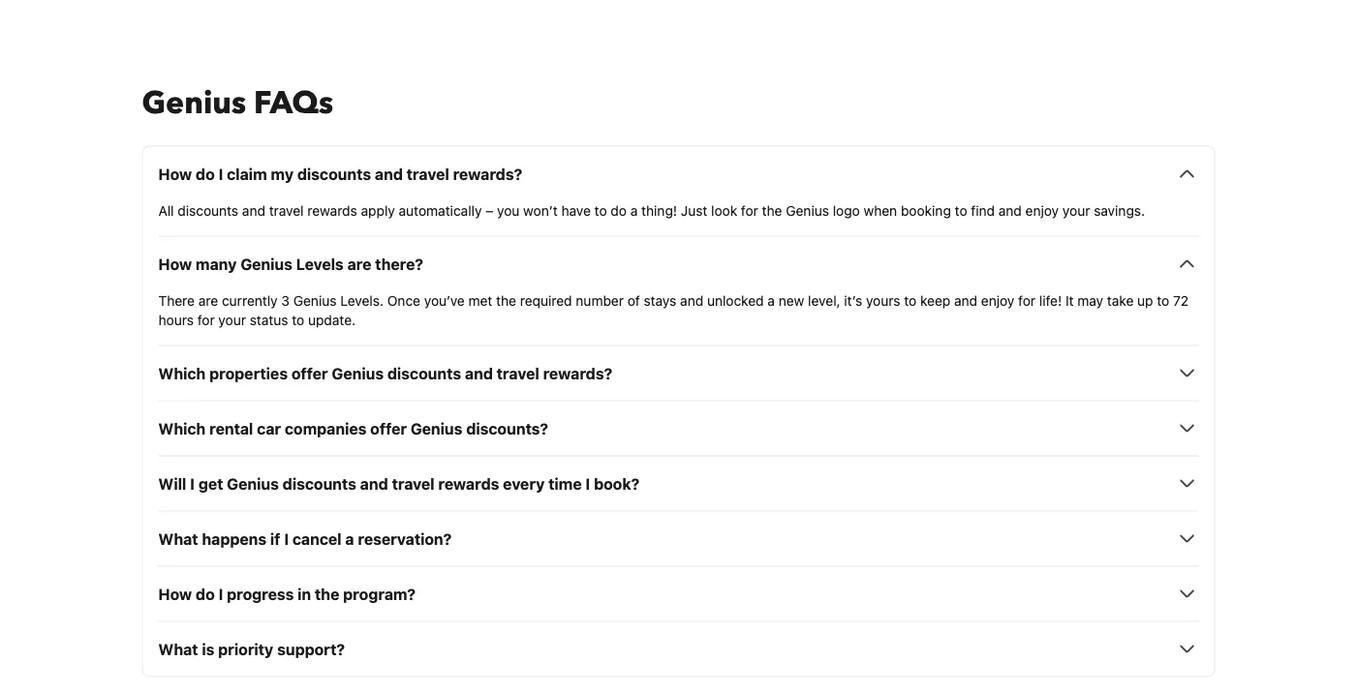 Task type: locate. For each thing, give the bounding box(es) containing it.
1 horizontal spatial for
[[741, 202, 758, 218]]

your left savings.
[[1063, 202, 1090, 218]]

for right hours
[[197, 312, 215, 328]]

rewards? down number
[[543, 364, 613, 383]]

when
[[864, 202, 897, 218]]

how many genius levels are there? button
[[158, 252, 1199, 275]]

2 vertical spatial for
[[197, 312, 215, 328]]

how for how do i progress in the program?
[[158, 585, 192, 603]]

i right 'if'
[[284, 530, 289, 548]]

2 vertical spatial how
[[158, 585, 192, 603]]

if
[[270, 530, 280, 548]]

are
[[347, 255, 372, 273], [198, 292, 218, 308]]

you
[[497, 202, 520, 218]]

1 how from the top
[[158, 165, 192, 183]]

do for how do i claim my discounts and travel rewards?
[[196, 165, 215, 183]]

stays
[[644, 292, 677, 308]]

0 horizontal spatial are
[[198, 292, 218, 308]]

do left thing!
[[611, 202, 627, 218]]

0 vertical spatial do
[[196, 165, 215, 183]]

the right met
[[496, 292, 516, 308]]

travel up "reservation?"
[[392, 475, 435, 493]]

which down hours
[[158, 364, 206, 383]]

which left rental
[[158, 419, 206, 438]]

just
[[681, 202, 708, 218]]

a
[[630, 202, 638, 218], [768, 292, 775, 308], [345, 530, 354, 548]]

what inside 'dropdown button'
[[158, 530, 198, 548]]

1 which from the top
[[158, 364, 206, 383]]

how up all
[[158, 165, 192, 183]]

rewards? up –
[[453, 165, 522, 183]]

my
[[271, 165, 294, 183]]

are up levels.
[[347, 255, 372, 273]]

0 vertical spatial how
[[158, 165, 192, 183]]

1 horizontal spatial a
[[630, 202, 638, 218]]

genius up update.
[[293, 292, 337, 308]]

2 horizontal spatial the
[[762, 202, 782, 218]]

0 horizontal spatial offer
[[291, 364, 328, 383]]

1 vertical spatial how
[[158, 255, 192, 273]]

how for how many genius levels are there?
[[158, 255, 192, 273]]

1 vertical spatial do
[[611, 202, 627, 218]]

automatically
[[399, 202, 482, 218]]

a left thing!
[[630, 202, 638, 218]]

what inside dropdown button
[[158, 640, 198, 659]]

0 horizontal spatial rewards?
[[453, 165, 522, 183]]

rewards down the how do i claim my discounts and travel rewards?
[[307, 202, 357, 218]]

your
[[1063, 202, 1090, 218], [218, 312, 246, 328]]

2 vertical spatial do
[[196, 585, 215, 603]]

which rental car companies offer genius discounts?
[[158, 419, 548, 438]]

2 vertical spatial the
[[315, 585, 339, 603]]

how up 'there' in the left of the page
[[158, 255, 192, 273]]

0 vertical spatial enjoy
[[1026, 202, 1059, 218]]

and
[[375, 165, 403, 183], [242, 202, 265, 218], [999, 202, 1022, 218], [680, 292, 704, 308], [954, 292, 978, 308], [465, 364, 493, 383], [360, 475, 388, 493]]

1 vertical spatial your
[[218, 312, 246, 328]]

and down which rental car companies offer genius discounts?
[[360, 475, 388, 493]]

for right look
[[741, 202, 758, 218]]

1 vertical spatial a
[[768, 292, 775, 308]]

rewards
[[307, 202, 357, 218], [438, 475, 499, 493]]

0 horizontal spatial your
[[218, 312, 246, 328]]

the inside there are currently 3 genius levels. once you've met the required number of stays and unlocked a new level, it's yours to keep and enjoy for life! it may take up to 72 hours for your status to update.
[[496, 292, 516, 308]]

offer down which properties offer genius discounts and travel rewards?
[[370, 419, 407, 438]]

find
[[971, 202, 995, 218]]

a inside 'dropdown button'
[[345, 530, 354, 548]]

and up discounts?
[[465, 364, 493, 383]]

the right in on the left of the page
[[315, 585, 339, 603]]

1 horizontal spatial the
[[496, 292, 516, 308]]

the right look
[[762, 202, 782, 218]]

cancel
[[292, 530, 342, 548]]

1 vertical spatial offer
[[370, 419, 407, 438]]

1 vertical spatial are
[[198, 292, 218, 308]]

savings.
[[1094, 202, 1145, 218]]

travel down my
[[269, 202, 304, 218]]

2 vertical spatial a
[[345, 530, 354, 548]]

2 which from the top
[[158, 419, 206, 438]]

1 vertical spatial for
[[1018, 292, 1036, 308]]

are inside there are currently 3 genius levels. once you've met the required number of stays and unlocked a new level, it's yours to keep and enjoy for life! it may take up to 72 hours for your status to update.
[[198, 292, 218, 308]]

–
[[486, 202, 493, 218]]

how
[[158, 165, 192, 183], [158, 255, 192, 273], [158, 585, 192, 603]]

enjoy
[[1026, 202, 1059, 218], [981, 292, 1015, 308]]

0 horizontal spatial enjoy
[[981, 292, 1015, 308]]

what left is
[[158, 640, 198, 659]]

how for how do i claim my discounts and travel rewards?
[[158, 165, 192, 183]]

it
[[1066, 292, 1074, 308]]

1 horizontal spatial offer
[[370, 419, 407, 438]]

thing!
[[641, 202, 677, 218]]

0 vertical spatial what
[[158, 530, 198, 548]]

travel
[[407, 165, 449, 183], [269, 202, 304, 218], [497, 364, 539, 383], [392, 475, 435, 493]]

3 how from the top
[[158, 585, 192, 603]]

2 how from the top
[[158, 255, 192, 273]]

offer
[[291, 364, 328, 383], [370, 419, 407, 438]]

0 vertical spatial which
[[158, 364, 206, 383]]

enjoy left life!
[[981, 292, 1015, 308]]

0 horizontal spatial rewards
[[307, 202, 357, 218]]

travel up the automatically
[[407, 165, 449, 183]]

what down will
[[158, 530, 198, 548]]

what happens if i cancel a reservation?
[[158, 530, 452, 548]]

1 horizontal spatial are
[[347, 255, 372, 273]]

genius up claim
[[142, 82, 246, 124]]

to left 72
[[1157, 292, 1170, 308]]

and up apply
[[375, 165, 403, 183]]

won't
[[523, 202, 558, 218]]

1 vertical spatial enjoy
[[981, 292, 1015, 308]]

what
[[158, 530, 198, 548], [158, 640, 198, 659]]

get
[[198, 475, 223, 493]]

a inside there are currently 3 genius levels. once you've met the required number of stays and unlocked a new level, it's yours to keep and enjoy for life! it may take up to 72 hours for your status to update.
[[768, 292, 775, 308]]

offer up companies
[[291, 364, 328, 383]]

enjoy inside there are currently 3 genius levels. once you've met the required number of stays and unlocked a new level, it's yours to keep and enjoy for life! it may take up to 72 hours for your status to update.
[[981, 292, 1015, 308]]

72
[[1173, 292, 1189, 308]]

2 what from the top
[[158, 640, 198, 659]]

update.
[[308, 312, 356, 328]]

rewards?
[[453, 165, 522, 183], [543, 364, 613, 383]]

0 horizontal spatial a
[[345, 530, 354, 548]]

do
[[196, 165, 215, 183], [611, 202, 627, 218], [196, 585, 215, 603]]

discounts right all
[[178, 202, 238, 218]]

rewards left every
[[438, 475, 499, 493]]

genius inside there are currently 3 genius levels. once you've met the required number of stays and unlocked a new level, it's yours to keep and enjoy for life! it may take up to 72 hours for your status to update.
[[293, 292, 337, 308]]

0 vertical spatial are
[[347, 255, 372, 273]]

0 horizontal spatial the
[[315, 585, 339, 603]]

discounts
[[297, 165, 371, 183], [178, 202, 238, 218], [387, 364, 461, 383], [283, 475, 356, 493]]

a left new
[[768, 292, 775, 308]]

up
[[1138, 292, 1153, 308]]

are inside dropdown button
[[347, 255, 372, 273]]

new
[[779, 292, 804, 308]]

claim
[[227, 165, 267, 183]]

look
[[711, 202, 737, 218]]

1 what from the top
[[158, 530, 198, 548]]

are right 'there' in the left of the page
[[198, 292, 218, 308]]

car
[[257, 419, 281, 438]]

1 vertical spatial rewards?
[[543, 364, 613, 383]]

for
[[741, 202, 758, 218], [1018, 292, 1036, 308], [197, 312, 215, 328]]

genius
[[142, 82, 246, 124], [786, 202, 829, 218], [241, 255, 293, 273], [293, 292, 337, 308], [332, 364, 384, 383], [411, 419, 463, 438], [227, 475, 279, 493]]

do left progress
[[196, 585, 215, 603]]

to left 'find'
[[955, 202, 967, 218]]

0 vertical spatial your
[[1063, 202, 1090, 218]]

1 vertical spatial rewards
[[438, 475, 499, 493]]

and inside how do i claim my discounts and travel rewards? dropdown button
[[375, 165, 403, 183]]

0 vertical spatial for
[[741, 202, 758, 218]]

which properties offer genius discounts and travel rewards?
[[158, 364, 613, 383]]

faqs
[[254, 82, 333, 124]]

for left life!
[[1018, 292, 1036, 308]]

rental
[[209, 419, 253, 438]]

1 vertical spatial the
[[496, 292, 516, 308]]

status
[[250, 312, 288, 328]]

the inside dropdown button
[[315, 585, 339, 603]]

2 horizontal spatial for
[[1018, 292, 1036, 308]]

enjoy right 'find'
[[1026, 202, 1059, 218]]

do left claim
[[196, 165, 215, 183]]

how do i claim my discounts and travel rewards? button
[[158, 162, 1199, 185]]

to
[[595, 202, 607, 218], [955, 202, 967, 218], [904, 292, 917, 308], [1157, 292, 1170, 308], [292, 312, 304, 328]]

0 vertical spatial offer
[[291, 364, 328, 383]]

travel up discounts?
[[497, 364, 539, 383]]

1 vertical spatial what
[[158, 640, 198, 659]]

you've
[[424, 292, 465, 308]]

1 vertical spatial which
[[158, 419, 206, 438]]

a right cancel
[[345, 530, 354, 548]]

properties
[[209, 364, 288, 383]]

yours
[[866, 292, 901, 308]]

which
[[158, 364, 206, 383], [158, 419, 206, 438]]

how left progress
[[158, 585, 192, 603]]

your down currently
[[218, 312, 246, 328]]

there?
[[375, 255, 423, 273]]

levels.
[[340, 292, 384, 308]]

1 horizontal spatial rewards
[[438, 475, 499, 493]]

will i get genius discounts and travel rewards every time i book?
[[158, 475, 640, 493]]

booking
[[901, 202, 951, 218]]

0 horizontal spatial for
[[197, 312, 215, 328]]

i
[[219, 165, 223, 183], [190, 475, 195, 493], [586, 475, 590, 493], [284, 530, 289, 548], [219, 585, 223, 603]]

2 horizontal spatial a
[[768, 292, 775, 308]]

how many genius levels are there?
[[158, 255, 423, 273]]



Task type: describe. For each thing, give the bounding box(es) containing it.
and right stays
[[680, 292, 704, 308]]

will
[[158, 475, 186, 493]]

in
[[298, 585, 311, 603]]

0 vertical spatial the
[[762, 202, 782, 218]]

met
[[468, 292, 493, 308]]

which for which rental car companies offer genius discounts?
[[158, 419, 206, 438]]

it's
[[844, 292, 862, 308]]

once
[[387, 292, 420, 308]]

have
[[561, 202, 591, 218]]

all discounts and travel rewards apply automatically – you won't have to do a thing! just look for the genius logo when booking to find and enjoy your savings.
[[158, 202, 1145, 218]]

genius up which rental car companies offer genius discounts?
[[332, 364, 384, 383]]

levels
[[296, 255, 344, 273]]

there
[[158, 292, 195, 308]]

what is priority support?
[[158, 640, 345, 659]]

keep
[[920, 292, 951, 308]]

and right 'find'
[[999, 202, 1022, 218]]

1 horizontal spatial rewards?
[[543, 364, 613, 383]]

take
[[1107, 292, 1134, 308]]

how do i claim my discounts and travel rewards?
[[158, 165, 522, 183]]

how do i progress in the program?
[[158, 585, 416, 603]]

logo
[[833, 202, 860, 218]]

currently
[[222, 292, 278, 308]]

book?
[[594, 475, 640, 493]]

which rental car companies offer genius discounts? button
[[158, 417, 1199, 440]]

1 horizontal spatial enjoy
[[1026, 202, 1059, 218]]

every
[[503, 475, 545, 493]]

and inside which properties offer genius discounts and travel rewards? dropdown button
[[465, 364, 493, 383]]

genius up the "will i get genius discounts and travel rewards every time i book?" on the left bottom of the page
[[411, 419, 463, 438]]

many
[[196, 255, 237, 273]]

discounts up cancel
[[283, 475, 356, 493]]

0 vertical spatial a
[[630, 202, 638, 218]]

what for what happens if i cancel a reservation?
[[158, 530, 198, 548]]

time
[[549, 475, 582, 493]]

1 horizontal spatial your
[[1063, 202, 1090, 218]]

unlocked
[[707, 292, 764, 308]]

life!
[[1039, 292, 1062, 308]]

0 vertical spatial rewards
[[307, 202, 357, 218]]

of
[[628, 292, 640, 308]]

discounts?
[[466, 419, 548, 438]]

to right status
[[292, 312, 304, 328]]

what is priority support? button
[[158, 638, 1199, 661]]

genius up currently
[[241, 255, 293, 273]]

will i get genius discounts and travel rewards every time i book? button
[[158, 472, 1199, 495]]

which for which properties offer genius discounts and travel rewards?
[[158, 364, 206, 383]]

what for what is priority support?
[[158, 640, 198, 659]]

do for how do i progress in the program?
[[196, 585, 215, 603]]

companies
[[285, 419, 367, 438]]

i left claim
[[219, 165, 223, 183]]

i left progress
[[219, 585, 223, 603]]

hours
[[158, 312, 194, 328]]

which properties offer genius discounts and travel rewards? button
[[158, 362, 1199, 385]]

happens
[[202, 530, 267, 548]]

required
[[520, 292, 572, 308]]

genius faqs
[[142, 82, 333, 124]]

is
[[202, 640, 215, 659]]

and right keep
[[954, 292, 978, 308]]

3
[[281, 292, 290, 308]]

discounts down you've
[[387, 364, 461, 383]]

to left keep
[[904, 292, 917, 308]]

program?
[[343, 585, 416, 603]]

priority
[[218, 640, 273, 659]]

genius left "logo"
[[786, 202, 829, 218]]

rewards inside dropdown button
[[438, 475, 499, 493]]

what happens if i cancel a reservation? button
[[158, 527, 1199, 551]]

discounts right my
[[297, 165, 371, 183]]

and down claim
[[242, 202, 265, 218]]

may
[[1078, 292, 1104, 308]]

your inside there are currently 3 genius levels. once you've met the required number of stays and unlocked a new level, it's yours to keep and enjoy for life! it may take up to 72 hours for your status to update.
[[218, 312, 246, 328]]

0 vertical spatial rewards?
[[453, 165, 522, 183]]

apply
[[361, 202, 395, 218]]

support?
[[277, 640, 345, 659]]

to right have in the left of the page
[[595, 202, 607, 218]]

and inside will i get genius discounts and travel rewards every time i book? dropdown button
[[360, 475, 388, 493]]

progress
[[227, 585, 294, 603]]

genius right get
[[227, 475, 279, 493]]

there are currently 3 genius levels. once you've met the required number of stays and unlocked a new level, it's yours to keep and enjoy for life! it may take up to 72 hours for your status to update.
[[158, 292, 1189, 328]]

i right time
[[586, 475, 590, 493]]

i inside 'dropdown button'
[[284, 530, 289, 548]]

i left get
[[190, 475, 195, 493]]

level,
[[808, 292, 841, 308]]

number
[[576, 292, 624, 308]]

all
[[158, 202, 174, 218]]

reservation?
[[358, 530, 452, 548]]

how do i progress in the program? button
[[158, 583, 1199, 606]]



Task type: vqa. For each thing, say whether or not it's contained in the screenshot.
Cities
no



